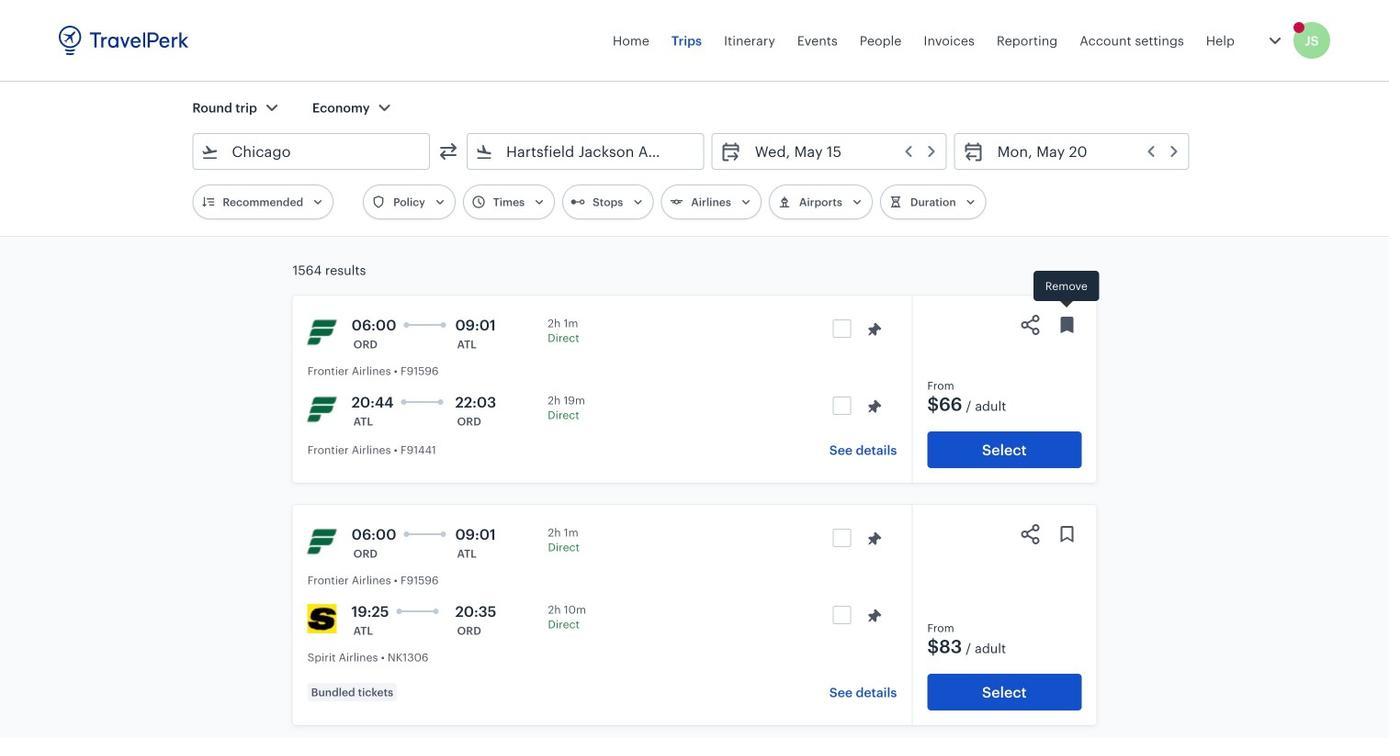 Task type: locate. For each thing, give the bounding box(es) containing it.
frontier airlines image
[[307, 527, 337, 557]]

1 frontier airlines image from the top
[[307, 318, 337, 347]]

Return field
[[985, 137, 1181, 166]]

tooltip
[[1034, 271, 1099, 310]]

1 vertical spatial frontier airlines image
[[307, 395, 337, 424]]

0 vertical spatial frontier airlines image
[[307, 318, 337, 347]]

spirit airlines image
[[307, 605, 337, 634]]

frontier airlines image
[[307, 318, 337, 347], [307, 395, 337, 424]]



Task type: vqa. For each thing, say whether or not it's contained in the screenshot.
2nd Frontier Airlines image from the bottom
yes



Task type: describe. For each thing, give the bounding box(es) containing it.
Depart field
[[742, 137, 939, 166]]

From search field
[[219, 137, 405, 166]]

2 frontier airlines image from the top
[[307, 395, 337, 424]]

To search field
[[493, 137, 680, 166]]



